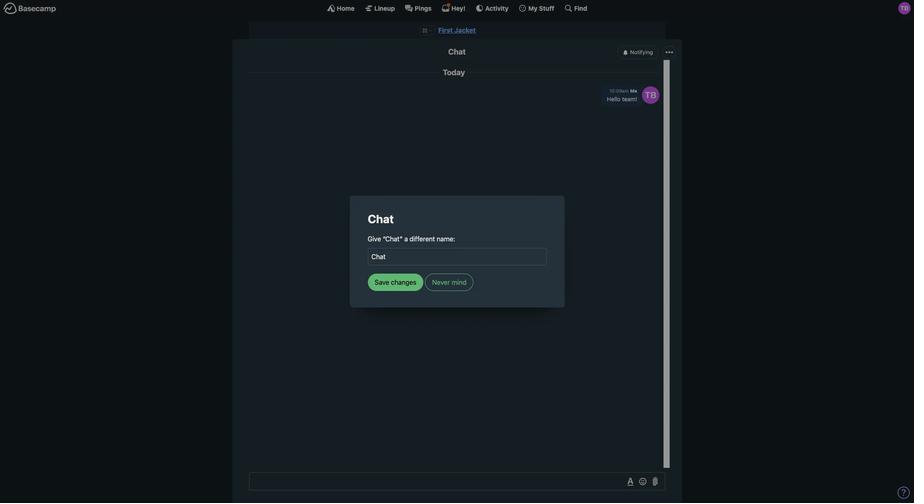 Task type: describe. For each thing, give the bounding box(es) containing it.
home
[[337, 4, 355, 12]]

hello team!
[[607, 96, 637, 103]]

10:09am element
[[610, 88, 629, 94]]

lineup link
[[364, 4, 395, 12]]

find
[[574, 4, 587, 12]]

hello
[[607, 96, 621, 103]]

home link
[[327, 4, 355, 12]]

my stuff button
[[518, 4, 554, 12]]

first jacket
[[438, 26, 476, 34]]

0 vertical spatial chat
[[448, 47, 466, 56]]

my
[[528, 4, 537, 12]]

give "chat" a different name:
[[368, 235, 455, 243]]

10:09am link
[[610, 88, 629, 94]]

activity
[[485, 4, 509, 12]]

team!
[[622, 96, 637, 103]]

hey!
[[451, 4, 465, 12]]

tyler black image
[[898, 2, 911, 14]]

notifying link
[[618, 46, 659, 59]]

never mind button
[[425, 274, 473, 291]]

10:09am
[[610, 88, 629, 94]]

notifying
[[630, 49, 653, 55]]

different
[[410, 235, 435, 243]]

first jacket link
[[438, 26, 476, 34]]

Give "Chat" a different name: text field
[[368, 248, 546, 265]]

find button
[[564, 4, 587, 12]]

mind
[[452, 278, 466, 286]]

lineup
[[374, 4, 395, 12]]

today
[[443, 68, 465, 77]]



Task type: vqa. For each thing, say whether or not it's contained in the screenshot.
Never mind BUTTON in the bottom of the page
yes



Task type: locate. For each thing, give the bounding box(es) containing it.
None text field
[[249, 472, 665, 491]]

activity link
[[475, 4, 509, 12]]

0 horizontal spatial chat
[[368, 212, 394, 226]]

pings
[[415, 4, 432, 12]]

main element
[[0, 0, 914, 16]]

tyler black image
[[642, 86, 659, 104]]

switch accounts image
[[3, 2, 56, 15]]

stuff
[[539, 4, 554, 12]]

hey! button
[[441, 4, 465, 12]]

never mind
[[432, 278, 466, 286]]

pings button
[[405, 4, 432, 12]]

first
[[438, 26, 453, 34]]

my stuff
[[528, 4, 554, 12]]

a
[[404, 235, 408, 243]]

chat
[[448, 47, 466, 56], [368, 212, 394, 226]]

never
[[432, 278, 450, 286]]

chat up give
[[368, 212, 394, 226]]

1 horizontal spatial chat
[[448, 47, 466, 56]]

give
[[368, 235, 381, 243]]

jacket
[[454, 26, 476, 34]]

"chat"
[[383, 235, 403, 243]]

None submit
[[368, 274, 423, 291]]

1 vertical spatial chat
[[368, 212, 394, 226]]

chat up today
[[448, 47, 466, 56]]

name:
[[437, 235, 455, 243]]



